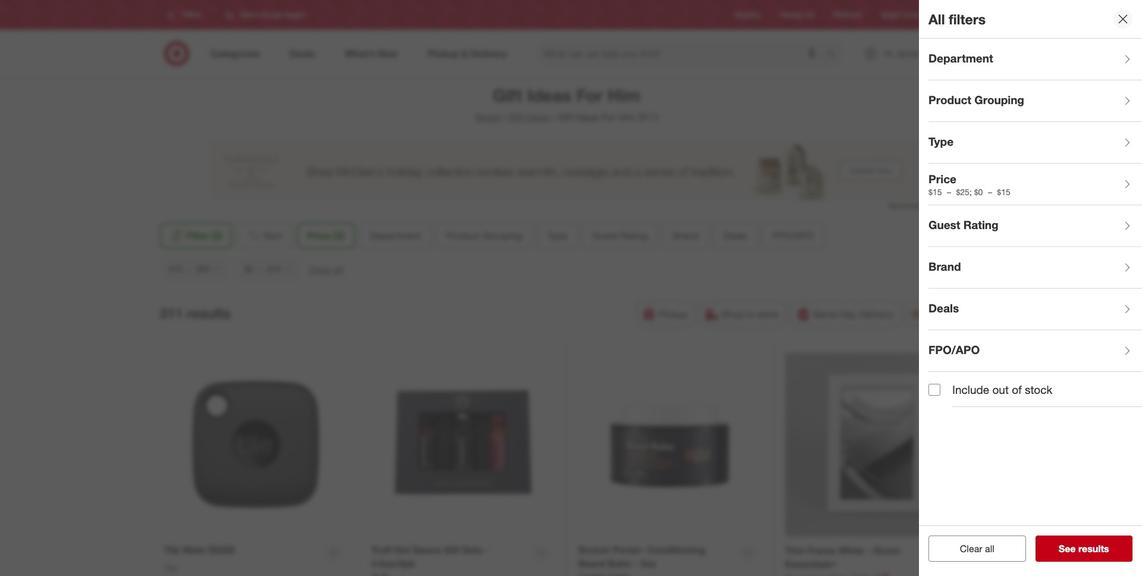 Task type: describe. For each thing, give the bounding box(es) containing it.
mate
[[183, 544, 206, 556]]

in
[[747, 308, 755, 320]]

tile link
[[164, 562, 177, 574]]

3oz
[[641, 557, 656, 569]]

sort
[[264, 230, 282, 242]]

target circle
[[881, 10, 921, 19]]

brand button inside the all filters "dialog"
[[929, 247, 1143, 289]]

ideas up advertisement "region"
[[576, 111, 599, 123]]

conditioning
[[648, 544, 706, 556]]

shop in store
[[722, 308, 779, 320]]

0 vertical spatial him
[[608, 84, 641, 106]]

essentials™
[[785, 558, 837, 570]]

0 vertical spatial deals button
[[714, 223, 758, 249]]

shipping
[[928, 308, 966, 320]]

include out of stock
[[953, 383, 1053, 396]]

delivery
[[860, 308, 894, 320]]

all filters
[[929, 10, 986, 27]]

(2) for price (2)
[[334, 230, 345, 242]]

sponsored
[[889, 201, 924, 210]]

- for truff hot sauce gift sets - 4.5oz/3pk
[[485, 544, 489, 556]]

weekly ad link
[[781, 10, 814, 20]]

advertisement region
[[210, 141, 924, 200]]

redcard link
[[833, 10, 862, 20]]

pickup button
[[637, 301, 695, 327]]

0 horizontal spatial guest rating
[[592, 230, 648, 242]]

0 horizontal spatial clear
[[309, 264, 331, 276]]

truff hot sauce gift sets - 4.5oz/3pk
[[371, 544, 489, 569]]

0 vertical spatial brand
[[673, 230, 699, 242]]

same day delivery button
[[791, 301, 902, 327]]

type inside the all filters "dialog"
[[929, 134, 954, 148]]

rating inside the all filters "dialog"
[[964, 218, 999, 231]]

thin frame white - room essentials™ link
[[785, 544, 941, 571]]

target link
[[475, 111, 501, 123]]

pickup
[[659, 308, 687, 320]]

gift right target link
[[509, 111, 524, 123]]

department button inside the all filters "dialog"
[[929, 39, 1143, 80]]

$15 down the sort
[[267, 264, 281, 274]]

sort button
[[237, 223, 292, 249]]

fpo/apo inside the all filters "dialog"
[[929, 343, 980, 356]]

stores
[[956, 10, 976, 19]]

registry link
[[735, 10, 762, 20]]

price $15  –  $25; $0  –  $15
[[929, 172, 1011, 197]]

see results button
[[1036, 536, 1133, 562]]

scotch
[[578, 544, 610, 556]]

day
[[841, 308, 857, 320]]

results for 311 results
[[186, 304, 231, 321]]

truff
[[371, 544, 391, 556]]

(311)
[[638, 111, 659, 123]]

ideas up gift ideas link at top
[[527, 84, 572, 106]]

- for scotch porter- conditioning beard balm - 3oz
[[634, 557, 638, 569]]

0 horizontal spatial clear all button
[[309, 263, 343, 277]]

0 horizontal spatial fpo/apo
[[773, 230, 814, 242]]

(2022)
[[208, 544, 235, 556]]

ideas right target link
[[527, 111, 550, 123]]

tile mate (2022) link
[[164, 543, 235, 557]]

4.5oz/3pk
[[371, 557, 415, 569]]

all inside "dialog"
[[985, 543, 995, 555]]

ad
[[806, 10, 814, 19]]

0 horizontal spatial product grouping button
[[436, 223, 532, 249]]

311
[[160, 304, 183, 321]]

1 vertical spatial deals button
[[929, 289, 1143, 330]]

find
[[940, 10, 954, 19]]

out
[[993, 383, 1009, 396]]

(2) for filter (2)
[[212, 230, 223, 242]]

tile for tile
[[164, 563, 177, 573]]

Include out of stock checkbox
[[929, 384, 941, 395]]

$25;
[[957, 187, 972, 197]]

frame
[[808, 544, 836, 556]]

- inside thin frame white - room essentials™
[[867, 544, 871, 556]]

0 horizontal spatial brand button
[[663, 223, 709, 249]]

find stores link
[[940, 10, 976, 20]]

clear inside the all filters "dialog"
[[960, 543, 983, 555]]

gift up target link
[[493, 84, 523, 106]]

0 horizontal spatial fpo/apo button
[[762, 223, 824, 249]]

filter (2)
[[186, 230, 223, 242]]

0 vertical spatial target
[[881, 10, 901, 19]]

include
[[953, 383, 990, 396]]

search
[[821, 49, 849, 60]]

$0 inside 'price $15  –  $25; $0  –  $15'
[[975, 187, 983, 197]]

price for (2)
[[307, 230, 331, 242]]

tile mate (2022)
[[164, 544, 235, 556]]

0 horizontal spatial guest
[[592, 230, 618, 242]]

redcard
[[833, 10, 862, 19]]

sauce
[[413, 544, 441, 556]]

311 results
[[160, 304, 231, 321]]

stock
[[1025, 383, 1053, 396]]

1 vertical spatial product
[[446, 230, 480, 242]]

target inside gift ideas for him target / gift ideas / gift ideas for him (311)
[[475, 111, 501, 123]]

deals inside the all filters "dialog"
[[929, 301, 959, 315]]

0 horizontal spatial department button
[[360, 223, 431, 249]]

brand inside the all filters "dialog"
[[929, 259, 961, 273]]

thin
[[785, 544, 805, 556]]

weekly ad
[[781, 10, 814, 19]]

price (2)
[[307, 230, 345, 242]]

scotch porter- conditioning beard balm - 3oz
[[578, 544, 706, 569]]

price for $15
[[929, 172, 957, 185]]

same
[[813, 308, 838, 320]]

gift ideas link
[[509, 111, 550, 123]]

find stores
[[940, 10, 976, 19]]

0 horizontal spatial guest rating button
[[582, 223, 658, 249]]

shipping button
[[906, 301, 974, 327]]

same day delivery
[[813, 308, 894, 320]]

weekly
[[781, 10, 804, 19]]

room
[[874, 544, 901, 556]]

circle
[[903, 10, 921, 19]]

1 vertical spatial grouping
[[483, 230, 522, 242]]



Task type: locate. For each thing, give the bounding box(es) containing it.
What can we help you find? suggestions appear below search field
[[536, 40, 829, 67]]

gift ideas for him target / gift ideas / gift ideas for him (311)
[[475, 84, 659, 123]]

0 vertical spatial grouping
[[975, 93, 1025, 106]]

1 horizontal spatial type button
[[929, 122, 1143, 164]]

product grouping button
[[929, 80, 1143, 122], [436, 223, 532, 249]]

1 vertical spatial product grouping
[[446, 230, 522, 242]]

1 horizontal spatial brand button
[[929, 247, 1143, 289]]

0 horizontal spatial type
[[547, 230, 567, 242]]

0 horizontal spatial (2)
[[212, 230, 223, 242]]

$25
[[196, 264, 210, 274]]

1 vertical spatial type
[[547, 230, 567, 242]]

0 horizontal spatial grouping
[[483, 230, 522, 242]]

for
[[576, 84, 603, 106], [602, 111, 615, 123]]

filter
[[186, 230, 209, 242]]

1 vertical spatial clear all
[[960, 543, 995, 555]]

$15 left "$25;"
[[929, 187, 942, 197]]

gift inside truff hot sauce gift sets - 4.5oz/3pk
[[444, 544, 460, 556]]

truff hot sauce gift sets - 4.5oz/3pk image
[[371, 353, 555, 536], [371, 353, 555, 536]]

0 vertical spatial all
[[334, 264, 343, 276]]

0 vertical spatial product
[[929, 93, 972, 106]]

1 vertical spatial tile
[[164, 563, 177, 573]]

1 tile from the top
[[164, 544, 180, 556]]

2 tile from the top
[[164, 563, 177, 573]]

1 vertical spatial clear
[[960, 543, 983, 555]]

0 horizontal spatial department
[[370, 230, 421, 242]]

porter-
[[613, 544, 645, 556]]

0 vertical spatial fpo/apo button
[[762, 223, 824, 249]]

him up (311)
[[608, 84, 641, 106]]

hot
[[394, 544, 410, 556]]

target circle link
[[881, 10, 921, 20]]

shop in store button
[[700, 301, 786, 327]]

1 horizontal spatial -
[[634, 557, 638, 569]]

$0 inside $0  –  $15 button
[[244, 264, 253, 274]]

sets
[[463, 544, 483, 556]]

1 horizontal spatial results
[[1079, 543, 1110, 555]]

0 horizontal spatial product grouping
[[446, 230, 522, 242]]

1 horizontal spatial product grouping
[[929, 93, 1025, 106]]

1 vertical spatial results
[[1079, 543, 1110, 555]]

1 vertical spatial type button
[[537, 223, 578, 249]]

product grouping inside the all filters "dialog"
[[929, 93, 1025, 106]]

- left 3oz
[[634, 557, 638, 569]]

clear all inside the all filters "dialog"
[[960, 543, 995, 555]]

- inside the scotch porter- conditioning beard balm - 3oz
[[634, 557, 638, 569]]

department
[[929, 51, 994, 65], [370, 230, 421, 242]]

$15  –  $25 button
[[160, 256, 231, 282]]

1 horizontal spatial deals
[[929, 301, 959, 315]]

fpo/apo button
[[762, 223, 824, 249], [929, 330, 1143, 372]]

target left the circle
[[881, 10, 901, 19]]

target left gift ideas link at top
[[475, 111, 501, 123]]

price inside 'price $15  –  $25; $0  –  $15'
[[929, 172, 957, 185]]

0 vertical spatial fpo/apo
[[773, 230, 814, 242]]

product
[[929, 93, 972, 106], [446, 230, 480, 242]]

1 vertical spatial product grouping button
[[436, 223, 532, 249]]

1 vertical spatial $0
[[244, 264, 253, 274]]

1 (2) from the left
[[212, 230, 223, 242]]

1 horizontal spatial guest
[[929, 218, 961, 231]]

all
[[334, 264, 343, 276], [985, 543, 995, 555]]

0 vertical spatial department button
[[929, 39, 1143, 80]]

fpo/apo
[[773, 230, 814, 242], [929, 343, 980, 356]]

1 vertical spatial for
[[602, 111, 615, 123]]

0 horizontal spatial /
[[503, 111, 506, 123]]

/ right gift ideas link at top
[[552, 111, 555, 123]]

results right 311
[[186, 304, 231, 321]]

(2)
[[212, 230, 223, 242], [334, 230, 345, 242]]

$0  –  $15
[[244, 264, 281, 274]]

0 horizontal spatial target
[[475, 111, 501, 123]]

him left (311)
[[618, 111, 635, 123]]

- right "sets" in the bottom of the page
[[485, 544, 489, 556]]

deals button
[[714, 223, 758, 249], [929, 289, 1143, 330]]

guest
[[929, 218, 961, 231], [592, 230, 618, 242]]

type
[[929, 134, 954, 148], [547, 230, 567, 242]]

/ right target link
[[503, 111, 506, 123]]

all filters dialog
[[919, 0, 1143, 576]]

0 vertical spatial department
[[929, 51, 994, 65]]

1 vertical spatial all
[[985, 543, 995, 555]]

1 horizontal spatial type
[[929, 134, 954, 148]]

see
[[1059, 543, 1076, 555]]

1 horizontal spatial brand
[[929, 259, 961, 273]]

0 vertical spatial price
[[929, 172, 957, 185]]

price right the sort
[[307, 230, 331, 242]]

grouping
[[975, 93, 1025, 106], [483, 230, 522, 242]]

0 horizontal spatial $0
[[244, 264, 253, 274]]

1 vertical spatial department button
[[360, 223, 431, 249]]

1 horizontal spatial clear all
[[960, 543, 995, 555]]

0 vertical spatial clear
[[309, 264, 331, 276]]

balm
[[608, 557, 631, 569]]

scotch porter- conditioning beard balm - 3oz link
[[578, 543, 734, 570]]

brand
[[673, 230, 699, 242], [929, 259, 961, 273]]

tile down tile mate (2022) link
[[164, 563, 177, 573]]

0 vertical spatial product grouping button
[[929, 80, 1143, 122]]

0 horizontal spatial results
[[186, 304, 231, 321]]

1 horizontal spatial guest rating button
[[929, 205, 1143, 247]]

$15 right "$25;"
[[998, 187, 1011, 197]]

type button
[[929, 122, 1143, 164], [537, 223, 578, 249]]

of
[[1012, 383, 1022, 396]]

see results
[[1059, 543, 1110, 555]]

$0 down sort button
[[244, 264, 253, 274]]

1 vertical spatial clear all button
[[929, 536, 1026, 562]]

1 vertical spatial fpo/apo
[[929, 343, 980, 356]]

0 vertical spatial results
[[186, 304, 231, 321]]

tile for tile mate (2022)
[[164, 544, 180, 556]]

1 horizontal spatial all
[[985, 543, 995, 555]]

rating
[[964, 218, 999, 231], [621, 230, 648, 242]]

1 horizontal spatial fpo/apo
[[929, 343, 980, 356]]

tile mate (2022) image
[[164, 353, 348, 536], [164, 353, 348, 536]]

- inside truff hot sauce gift sets - 4.5oz/3pk
[[485, 544, 489, 556]]

1 / from the left
[[503, 111, 506, 123]]

0 horizontal spatial price
[[307, 230, 331, 242]]

tile up "tile" link
[[164, 544, 180, 556]]

2 / from the left
[[552, 111, 555, 123]]

1 horizontal spatial price
[[929, 172, 957, 185]]

0 vertical spatial deals
[[724, 230, 748, 242]]

1 horizontal spatial department
[[929, 51, 994, 65]]

$0
[[975, 187, 983, 197], [244, 264, 253, 274]]

1 horizontal spatial product grouping button
[[929, 80, 1143, 122]]

-
[[485, 544, 489, 556], [867, 544, 871, 556], [634, 557, 638, 569]]

scotch porter- conditioning beard balm - 3oz image
[[578, 353, 762, 536], [578, 353, 762, 536]]

results for see results
[[1079, 543, 1110, 555]]

$15  –  $25
[[169, 264, 210, 274]]

gift left "sets" in the bottom of the page
[[444, 544, 460, 556]]

1 horizontal spatial department button
[[929, 39, 1143, 80]]

clear all button
[[309, 263, 343, 277], [929, 536, 1026, 562]]

results right see
[[1079, 543, 1110, 555]]

1 vertical spatial fpo/apo button
[[929, 330, 1143, 372]]

department inside the all filters "dialog"
[[929, 51, 994, 65]]

tile
[[164, 544, 180, 556], [164, 563, 177, 573]]

guest rating inside the all filters "dialog"
[[929, 218, 999, 231]]

0 horizontal spatial brand
[[673, 230, 699, 242]]

0 vertical spatial type button
[[929, 122, 1143, 164]]

$0 right "$25;"
[[975, 187, 983, 197]]

0 vertical spatial product grouping
[[929, 93, 1025, 106]]

search button
[[821, 40, 849, 69]]

truff hot sauce gift sets - 4.5oz/3pk link
[[371, 543, 527, 570]]

price up "$25;"
[[929, 172, 957, 185]]

1 vertical spatial brand
[[929, 259, 961, 273]]

2 horizontal spatial -
[[867, 544, 871, 556]]

all
[[929, 10, 945, 27]]

0 horizontal spatial product
[[446, 230, 480, 242]]

2 (2) from the left
[[334, 230, 345, 242]]

0 horizontal spatial rating
[[621, 230, 648, 242]]

0 vertical spatial clear all
[[309, 264, 343, 276]]

target
[[881, 10, 901, 19], [475, 111, 501, 123]]

clear all button inside the all filters "dialog"
[[929, 536, 1026, 562]]

0 horizontal spatial -
[[485, 544, 489, 556]]

0 vertical spatial $0
[[975, 187, 983, 197]]

0 vertical spatial type
[[929, 134, 954, 148]]

1 horizontal spatial target
[[881, 10, 901, 19]]

0 vertical spatial for
[[576, 84, 603, 106]]

white
[[839, 544, 865, 556]]

1 vertical spatial target
[[475, 111, 501, 123]]

guest inside the all filters "dialog"
[[929, 218, 961, 231]]

- right white
[[867, 544, 871, 556]]

thin frame white - room essentials™ image
[[785, 353, 969, 537], [785, 353, 969, 537]]

thin frame white - room essentials™
[[785, 544, 901, 570]]

1 horizontal spatial /
[[552, 111, 555, 123]]

gift right gift ideas link at top
[[558, 111, 573, 123]]

1 horizontal spatial product
[[929, 93, 972, 106]]

1 horizontal spatial clear all button
[[929, 536, 1026, 562]]

deals
[[724, 230, 748, 242], [929, 301, 959, 315]]

0 horizontal spatial deals
[[724, 230, 748, 242]]

(2) inside button
[[212, 230, 223, 242]]

product grouping
[[929, 93, 1025, 106], [446, 230, 522, 242]]

$15
[[929, 187, 942, 197], [998, 187, 1011, 197], [169, 264, 182, 274], [267, 264, 281, 274]]

1 horizontal spatial grouping
[[975, 93, 1025, 106]]

0 horizontal spatial all
[[334, 264, 343, 276]]

grouping inside the all filters "dialog"
[[975, 93, 1025, 106]]

filter (2) button
[[160, 223, 232, 249]]

store
[[757, 308, 779, 320]]

beard
[[578, 557, 606, 569]]

product inside the all filters "dialog"
[[929, 93, 972, 106]]

0 vertical spatial clear all button
[[309, 263, 343, 277]]

1 vertical spatial department
[[370, 230, 421, 242]]

1 vertical spatial him
[[618, 111, 635, 123]]

0 vertical spatial tile
[[164, 544, 180, 556]]

$0  –  $15 button
[[235, 256, 301, 282]]

0 horizontal spatial type button
[[537, 223, 578, 249]]

1 horizontal spatial deals button
[[929, 289, 1143, 330]]

1 horizontal spatial fpo/apo button
[[929, 330, 1143, 372]]

0 horizontal spatial deals button
[[714, 223, 758, 249]]

results inside button
[[1079, 543, 1110, 555]]

filters
[[949, 10, 986, 27]]

shop
[[722, 308, 745, 320]]

$15 left $25
[[169, 264, 182, 274]]

0 horizontal spatial clear all
[[309, 264, 343, 276]]

1 vertical spatial price
[[307, 230, 331, 242]]

/
[[503, 111, 506, 123], [552, 111, 555, 123]]

registry
[[735, 10, 762, 19]]

guest rating button
[[929, 205, 1143, 247], [582, 223, 658, 249]]



Task type: vqa. For each thing, say whether or not it's contained in the screenshot.
the bottom the Clear all
yes



